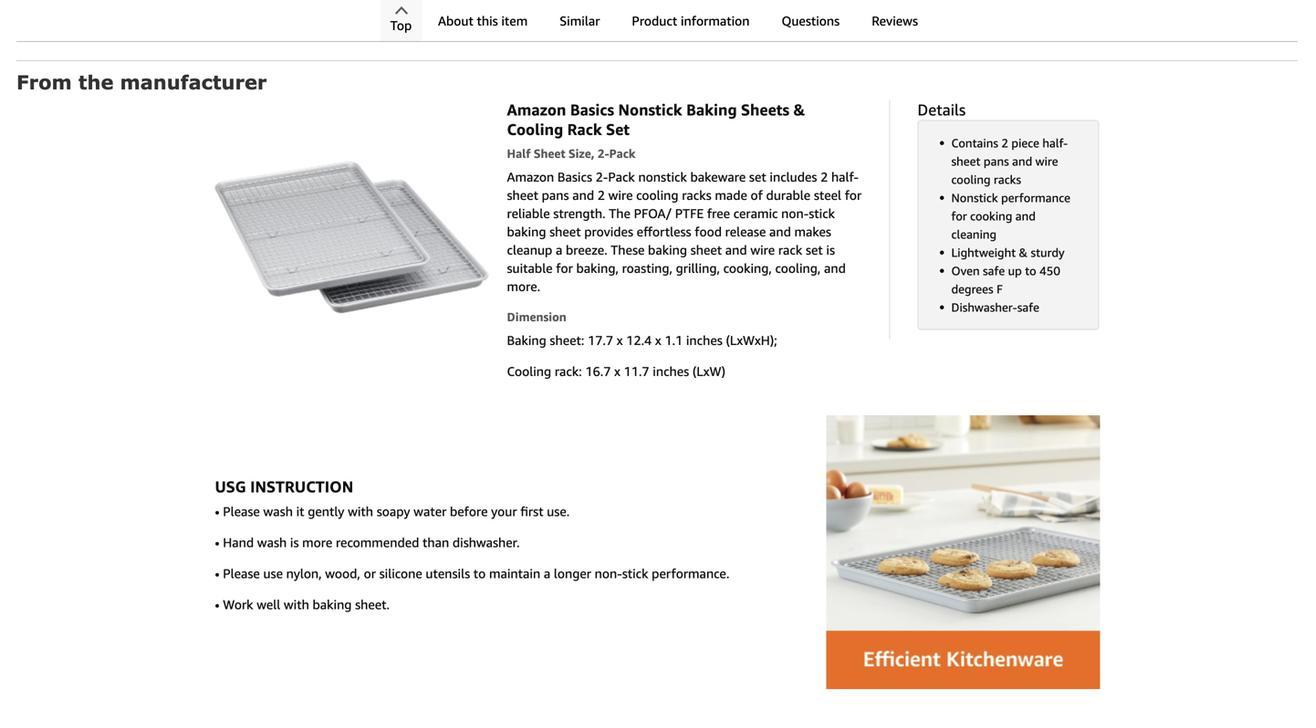 Task type: locate. For each thing, give the bounding box(es) containing it.
1 horizontal spatial a
[[556, 242, 563, 257]]

pans
[[984, 154, 1009, 168], [542, 187, 569, 202]]

non- right the longer
[[595, 566, 622, 581]]

0 horizontal spatial baking
[[313, 597, 352, 612]]

0 vertical spatial &
[[794, 101, 805, 119]]

is inside amazon basics nonstick baking sheets & cooling rack set half sheet size, 2-pack amazon basics 2-pack nonstick bakeware set includes 2 half- sheet pans and 2 wire cooling racks made of durable steel for reliable strength. the pfoa/ ptfe free ceramic non-stick baking sheet provides effortless food release and makes cleanup a breeze. these baking sheet and wire rack set is suitable for baking, roasting, grilling, cooking, cooling, and more.
[[827, 242, 835, 257]]

• left work
[[215, 597, 220, 612]]

1 vertical spatial racks
[[682, 187, 712, 202]]

0 horizontal spatial nonstick
[[618, 101, 683, 119]]

usg
[[215, 478, 246, 496]]

1 vertical spatial &
[[1019, 246, 1028, 260]]

set down makes
[[806, 242, 823, 257]]

from
[[16, 70, 72, 94]]

wire up the cooking,
[[751, 242, 775, 257]]

half- up steel
[[832, 169, 859, 184]]

the
[[609, 206, 631, 221]]

& right the sheets
[[794, 101, 805, 119]]

cooling down contains
[[952, 173, 991, 187]]

is left the more
[[290, 535, 299, 550]]

baking down wood,
[[313, 597, 352, 612]]

0 vertical spatial wire
[[1036, 154, 1059, 168]]

2 vertical spatial baking
[[313, 597, 352, 612]]

1 vertical spatial half-
[[832, 169, 859, 184]]

1 horizontal spatial nonstick
[[952, 191, 998, 205]]

0 vertical spatial cooling
[[952, 173, 991, 187]]

0 horizontal spatial safe
[[983, 264, 1005, 278]]

0 horizontal spatial half-
[[832, 169, 859, 184]]

baking down dimension
[[507, 333, 547, 348]]

1 vertical spatial is
[[290, 535, 299, 550]]

1 vertical spatial non-
[[595, 566, 622, 581]]

inches down 1.1 on the right of the page
[[653, 364, 689, 379]]

1 vertical spatial for
[[952, 209, 967, 223]]

0 vertical spatial for
[[845, 187, 862, 202]]

1 amazon from the top
[[507, 101, 566, 119]]

• down usg
[[215, 504, 220, 519]]

0 vertical spatial to
[[1025, 264, 1037, 278]]

2 horizontal spatial 2
[[1002, 136, 1009, 150]]

safe up f
[[983, 264, 1005, 278]]

0 vertical spatial 2-
[[598, 146, 610, 160]]

for right steel
[[845, 187, 862, 202]]

0 vertical spatial amazon
[[507, 101, 566, 119]]

1 horizontal spatial set
[[806, 242, 823, 257]]

0 horizontal spatial racks
[[682, 187, 712, 202]]

0 vertical spatial safe
[[983, 264, 1005, 278]]

2- right size,
[[598, 146, 610, 160]]

2 horizontal spatial wire
[[1036, 154, 1059, 168]]

3 • from the top
[[215, 566, 220, 581]]

wash
[[263, 504, 293, 519], [257, 535, 287, 550]]

non- down durable
[[782, 206, 809, 221]]

work
[[223, 597, 253, 612]]

1 vertical spatial a
[[544, 566, 551, 581]]

2 please from the top
[[223, 566, 260, 581]]

strength.
[[553, 206, 606, 221]]

please inside usg instruction • please wash it gently with soapy water before your first use.
[[223, 504, 260, 519]]

1 horizontal spatial wire
[[751, 242, 775, 257]]

1 horizontal spatial with
[[348, 504, 373, 519]]

x left 11.7
[[614, 364, 621, 379]]

• please use nylon, wood, or silicone utensils to maintain a longer non-stick performance.
[[215, 566, 730, 581]]

2 • from the top
[[215, 535, 220, 550]]

non- inside amazon basics nonstick baking sheets & cooling rack set half sheet size, 2-pack amazon basics 2-pack nonstick bakeware set includes 2 half- sheet pans and 2 wire cooling racks made of durable steel for reliable strength. the pfoa/ ptfe free ceramic non-stick baking sheet provides effortless food release and makes cleanup a breeze. these baking sheet and wire rack set is suitable for baking, roasting, grilling, cooking, cooling, and more.
[[782, 206, 809, 221]]

inches right 1.1 on the right of the page
[[686, 333, 723, 348]]

1 horizontal spatial stick
[[809, 206, 835, 221]]

1 vertical spatial to
[[474, 566, 486, 581]]

0 vertical spatial baking
[[687, 101, 737, 119]]

wash up use
[[257, 535, 287, 550]]

half
[[507, 146, 531, 160]]

2 left piece
[[1002, 136, 1009, 150]]

0 vertical spatial baking
[[507, 224, 546, 239]]

cooling left rack:
[[507, 364, 552, 379]]

to inside contains 2 piece half- sheet pans and wire cooling racks nonstick performance for cooking and cleaning lightweight & sturdy oven safe up to 450 degrees f dishwasher-safe
[[1025, 264, 1037, 278]]

a
[[556, 242, 563, 257], [544, 566, 551, 581]]

1 horizontal spatial baking
[[687, 101, 737, 119]]

of
[[751, 187, 763, 202]]

ptfe
[[675, 206, 704, 221]]

• hand wash is more recommended than dishwasher.
[[215, 535, 520, 550]]

0 vertical spatial 2
[[1002, 136, 1009, 150]]

list item
[[80, 0, 411, 17]]

ceramic
[[734, 206, 778, 221]]

reliable
[[507, 206, 550, 221]]

1 horizontal spatial 2
[[821, 169, 828, 184]]

dimension
[[507, 310, 567, 324]]

0 vertical spatial nonstick
[[618, 101, 683, 119]]

baking
[[687, 101, 737, 119], [507, 333, 547, 348]]

pack up the
[[608, 169, 635, 184]]

non-
[[782, 206, 809, 221], [595, 566, 622, 581]]

f
[[997, 282, 1003, 296]]

sheet
[[534, 146, 566, 160]]

1 vertical spatial stick
[[622, 566, 649, 581]]

0 horizontal spatial pans
[[542, 187, 569, 202]]

1 horizontal spatial safe
[[1018, 300, 1040, 314]]

pans up strength.
[[542, 187, 569, 202]]

1 vertical spatial amazon
[[507, 169, 554, 184]]

basics down size,
[[558, 169, 592, 184]]

for up cleaning
[[952, 209, 967, 223]]

with
[[348, 504, 373, 519], [284, 597, 309, 612]]

information
[[681, 13, 750, 28]]

cooling inside amazon basics nonstick baking sheets & cooling rack set half sheet size, 2-pack amazon basics 2-pack nonstick bakeware set includes 2 half- sheet pans and 2 wire cooling racks made of durable steel for reliable strength. the pfoa/ ptfe free ceramic non-stick baking sheet provides effortless food release and makes cleanup a breeze. these baking sheet and wire rack set is suitable for baking, roasting, grilling, cooking, cooling, and more.
[[636, 187, 679, 202]]

baking down effortless
[[648, 242, 687, 257]]

x left 1.1 on the right of the page
[[655, 333, 662, 348]]

• left hand
[[215, 535, 220, 550]]

inches inside dimension baking sheet: 17.7 x 12.4 x 1.1 inches (lxwxh);
[[686, 333, 723, 348]]

top
[[390, 18, 412, 33]]

1 vertical spatial with
[[284, 597, 309, 612]]

water
[[414, 504, 447, 519]]

from the manufacturer
[[16, 70, 267, 94]]

baking inside dimension baking sheet: 17.7 x 12.4 x 1.1 inches (lxwxh);
[[507, 333, 547, 348]]

1 vertical spatial inches
[[653, 364, 689, 379]]

sheet.
[[355, 597, 390, 612]]

baking left the sheets
[[687, 101, 737, 119]]

sheet down contains
[[952, 154, 981, 168]]

and right the cooling,
[[824, 260, 846, 276]]

2- up strength.
[[596, 169, 608, 184]]

0 horizontal spatial wire
[[609, 187, 633, 202]]

safe down up
[[1018, 300, 1040, 314]]

2 horizontal spatial for
[[952, 209, 967, 223]]

x
[[617, 333, 623, 348], [655, 333, 662, 348], [614, 364, 621, 379]]

pack
[[609, 146, 636, 160], [608, 169, 635, 184]]

1 vertical spatial cooling
[[507, 364, 552, 379]]

sheet down strength.
[[550, 224, 581, 239]]

cooling up pfoa/
[[636, 187, 679, 202]]

basics up rack at left
[[570, 101, 614, 119]]

0 vertical spatial a
[[556, 242, 563, 257]]

contains
[[952, 136, 999, 150]]

to
[[1025, 264, 1037, 278], [474, 566, 486, 581]]

wash left it
[[263, 504, 293, 519]]

1 horizontal spatial half-
[[1043, 136, 1068, 150]]

please
[[223, 504, 260, 519], [223, 566, 260, 581]]

& up up
[[1019, 246, 1028, 260]]

with up • hand wash is more recommended than dishwasher. at bottom left
[[348, 504, 373, 519]]

instruction
[[250, 478, 353, 496]]

test image
[[16, 0, 1315, 38], [438, 0, 769, 17]]

1 cooling from the top
[[507, 120, 563, 139]]

a left breeze.
[[556, 242, 563, 257]]

0 horizontal spatial &
[[794, 101, 805, 119]]

racks
[[994, 173, 1022, 187], [682, 187, 712, 202]]

soapy
[[377, 504, 410, 519]]

1 • from the top
[[215, 504, 220, 519]]

1 horizontal spatial non-
[[782, 206, 809, 221]]

1 horizontal spatial pans
[[984, 154, 1009, 168]]

2 test image from the left
[[438, 0, 769, 17]]

this
[[477, 13, 498, 28]]

1 vertical spatial safe
[[1018, 300, 1040, 314]]

0 horizontal spatial is
[[290, 535, 299, 550]]

1 horizontal spatial baking
[[507, 224, 546, 239]]

to right up
[[1025, 264, 1037, 278]]

4 • from the top
[[215, 597, 220, 612]]

wood,
[[325, 566, 360, 581]]

half- right piece
[[1043, 136, 1068, 150]]

sheet up reliable
[[507, 187, 539, 202]]

0 vertical spatial racks
[[994, 173, 1022, 187]]

cooling inside contains 2 piece half- sheet pans and wire cooling racks nonstick performance for cooking and cleaning lightweight & sturdy oven safe up to 450 degrees f dishwasher-safe
[[952, 173, 991, 187]]

11.7
[[624, 364, 650, 379]]

0 horizontal spatial baking
[[507, 333, 547, 348]]

makes
[[795, 224, 832, 239]]

wire up the
[[609, 187, 633, 202]]

2 up strength.
[[598, 187, 605, 202]]

2 up steel
[[821, 169, 828, 184]]

please down usg
[[223, 504, 260, 519]]

0 vertical spatial half-
[[1043, 136, 1068, 150]]

0 vertical spatial please
[[223, 504, 260, 519]]

with inside usg instruction • please wash it gently with soapy water before your first use.
[[348, 504, 373, 519]]

amazon
[[507, 101, 566, 119], [507, 169, 554, 184]]

rack
[[567, 120, 602, 139]]

1 vertical spatial basics
[[558, 169, 592, 184]]

basics
[[570, 101, 614, 119], [558, 169, 592, 184]]

1 horizontal spatial for
[[845, 187, 862, 202]]

0 vertical spatial wash
[[263, 504, 293, 519]]

2
[[1002, 136, 1009, 150], [821, 169, 828, 184], [598, 187, 605, 202]]

1 horizontal spatial to
[[1025, 264, 1037, 278]]

0 horizontal spatial set
[[749, 169, 767, 184]]

size,
[[569, 146, 595, 160]]

1 horizontal spatial racks
[[994, 173, 1022, 187]]

0 vertical spatial inches
[[686, 333, 723, 348]]

please down hand
[[223, 566, 260, 581]]

0 vertical spatial cooling
[[507, 120, 563, 139]]

cooling up sheet
[[507, 120, 563, 139]]

cleanup
[[507, 242, 553, 257]]

half-
[[1043, 136, 1068, 150], [832, 169, 859, 184]]

racks up performance
[[994, 173, 1022, 187]]

or
[[364, 566, 376, 581]]

0 vertical spatial non-
[[782, 206, 809, 221]]

0 vertical spatial is
[[827, 242, 835, 257]]

1 vertical spatial wire
[[609, 187, 633, 202]]

to down dishwasher.
[[474, 566, 486, 581]]

it
[[296, 504, 304, 519]]

stick
[[809, 206, 835, 221], [622, 566, 649, 581]]

1 vertical spatial cooling
[[636, 187, 679, 202]]

2 vertical spatial for
[[556, 260, 573, 276]]

1 vertical spatial baking
[[507, 333, 547, 348]]

pans down contains
[[984, 154, 1009, 168]]

is down makes
[[827, 242, 835, 257]]

&
[[794, 101, 805, 119], [1019, 246, 1028, 260]]

performance.
[[652, 566, 730, 581]]

silicone
[[379, 566, 422, 581]]

• left use
[[215, 566, 220, 581]]

suitable
[[507, 260, 553, 276]]

2 vertical spatial 2
[[598, 187, 605, 202]]

bakeware
[[691, 169, 746, 184]]

1 vertical spatial please
[[223, 566, 260, 581]]

0 vertical spatial stick
[[809, 206, 835, 221]]

stick down steel
[[809, 206, 835, 221]]

before
[[450, 504, 488, 519]]

stick left performance.
[[622, 566, 649, 581]]

list
[[53, 0, 1315, 17]]

0 horizontal spatial 2
[[598, 187, 605, 202]]

nonstick inside contains 2 piece half- sheet pans and wire cooling racks nonstick performance for cooking and cleaning lightweight & sturdy oven safe up to 450 degrees f dishwasher-safe
[[952, 191, 998, 205]]

nonstick up set
[[618, 101, 683, 119]]

0 vertical spatial pans
[[984, 154, 1009, 168]]

release
[[725, 224, 766, 239]]

1 vertical spatial nonstick
[[952, 191, 998, 205]]

is
[[827, 242, 835, 257], [290, 535, 299, 550]]

rack
[[779, 242, 803, 257]]

0 vertical spatial with
[[348, 504, 373, 519]]

wire down piece
[[1036, 154, 1059, 168]]

half- inside amazon basics nonstick baking sheets & cooling rack set half sheet size, 2-pack amazon basics 2-pack nonstick bakeware set includes 2 half- sheet pans and 2 wire cooling racks made of durable steel for reliable strength. the pfoa/ ptfe free ceramic non-stick baking sheet provides effortless food release and makes cleanup a breeze. these baking sheet and wire rack set is suitable for baking, roasting, grilling, cooking, cooling, and more.
[[832, 169, 859, 184]]

2-
[[598, 146, 610, 160], [596, 169, 608, 184]]

1 vertical spatial pans
[[542, 187, 569, 202]]

1 horizontal spatial is
[[827, 242, 835, 257]]

safe
[[983, 264, 1005, 278], [1018, 300, 1040, 314]]

0 horizontal spatial cooling
[[636, 187, 679, 202]]

1.1
[[665, 333, 683, 348]]

& inside amazon basics nonstick baking sheets & cooling rack set half sheet size, 2-pack amazon basics 2-pack nonstick bakeware set includes 2 half- sheet pans and 2 wire cooling racks made of durable steel for reliable strength. the pfoa/ ptfe free ceramic non-stick baking sheet provides effortless food release and makes cleanup a breeze. these baking sheet and wire rack set is suitable for baking, roasting, grilling, cooking, cooling, and more.
[[794, 101, 805, 119]]

first
[[521, 504, 544, 519]]

piece
[[1012, 136, 1040, 150]]

2 amazon from the top
[[507, 169, 554, 184]]

set up 'of'
[[749, 169, 767, 184]]

product
[[632, 13, 678, 28]]

baking down reliable
[[507, 224, 546, 239]]

1 horizontal spatial &
[[1019, 246, 1028, 260]]

pack down set
[[609, 146, 636, 160]]

& inside contains 2 piece half- sheet pans and wire cooling racks nonstick performance for cooking and cleaning lightweight & sturdy oven safe up to 450 degrees f dishwasher-safe
[[1019, 246, 1028, 260]]

1 vertical spatial baking
[[648, 242, 687, 257]]

1 horizontal spatial cooling
[[952, 173, 991, 187]]

nonstick
[[639, 169, 687, 184]]

provides
[[584, 224, 634, 239]]

up
[[1008, 264, 1022, 278]]

amazon down half
[[507, 169, 554, 184]]

racks up "ptfe"
[[682, 187, 712, 202]]

for down breeze.
[[556, 260, 573, 276]]

nylon,
[[286, 566, 322, 581]]

amazon up sheet
[[507, 101, 566, 119]]

1 please from the top
[[223, 504, 260, 519]]

1 vertical spatial 2-
[[596, 169, 608, 184]]

nonstick up cooking
[[952, 191, 998, 205]]

a left the longer
[[544, 566, 551, 581]]

with right the well
[[284, 597, 309, 612]]



Task type: describe. For each thing, give the bounding box(es) containing it.
gently
[[308, 504, 345, 519]]

performance
[[1002, 191, 1071, 205]]

racks inside contains 2 piece half- sheet pans and wire cooling racks nonstick performance for cooking and cleaning lightweight & sturdy oven safe up to 450 degrees f dishwasher-safe
[[994, 173, 1022, 187]]

cooling rack: 16.7 x 11.7 inches (lxw)
[[507, 364, 726, 379]]

item
[[501, 13, 528, 28]]

roasting,
[[622, 260, 673, 276]]

cooking
[[971, 209, 1013, 223]]

more.
[[507, 279, 540, 294]]

1 2 image
[[215, 101, 489, 374]]

dishwasher-
[[952, 300, 1018, 314]]

more
[[302, 535, 333, 550]]

2 vertical spatial wire
[[751, 242, 775, 257]]

0 horizontal spatial a
[[544, 566, 551, 581]]

baking inside amazon basics nonstick baking sheets & cooling rack set half sheet size, 2-pack amazon basics 2-pack nonstick bakeware set includes 2 half- sheet pans and 2 wire cooling racks made of durable steel for reliable strength. the pfoa/ ptfe free ceramic non-stick baking sheet provides effortless food release and makes cleanup a breeze. these baking sheet and wire rack set is suitable for baking, roasting, grilling, cooking, cooling, and more.
[[687, 101, 737, 119]]

rack:
[[555, 364, 582, 379]]

usg instruction • please wash it gently with soapy water before your first use.
[[215, 478, 570, 519]]

cooling inside amazon basics nonstick baking sheets & cooling rack set half sheet size, 2-pack amazon basics 2-pack nonstick bakeware set includes 2 half- sheet pans and 2 wire cooling racks made of durable steel for reliable strength. the pfoa/ ptfe free ceramic non-stick baking sheet provides effortless food release and makes cleanup a breeze. these baking sheet and wire rack set is suitable for baking, roasting, grilling, cooking, cooling, and more.
[[507, 120, 563, 139]]

amazon basics nonstick baking sheets & cooling rack set half sheet size, 2-pack amazon basics 2-pack nonstick bakeware set includes 2 half- sheet pans and 2 wire cooling racks made of durable steel for reliable strength. the pfoa/ ptfe free ceramic non-stick baking sheet provides effortless food release and makes cleanup a breeze. these baking sheet and wire rack set is suitable for baking, roasting, grilling, cooking, cooling, and more.
[[507, 101, 862, 294]]

pfoa/
[[634, 206, 672, 221]]

maintain
[[489, 566, 541, 581]]

0 horizontal spatial for
[[556, 260, 573, 276]]

0 vertical spatial pack
[[609, 146, 636, 160]]

reviews
[[872, 13, 918, 28]]

pans inside contains 2 piece half- sheet pans and wire cooling racks nonstick performance for cooking and cleaning lightweight & sturdy oven safe up to 450 degrees f dishwasher-safe
[[984, 154, 1009, 168]]

dimension baking sheet: 17.7 x 12.4 x 1.1 inches (lxwxh);
[[507, 310, 777, 348]]

1 test image from the left
[[16, 0, 1315, 38]]

0 horizontal spatial with
[[284, 597, 309, 612]]

similar
[[560, 13, 600, 28]]

2 inside contains 2 piece half- sheet pans and wire cooling racks nonstick performance for cooking and cleaning lightweight & sturdy oven safe up to 450 degrees f dishwasher-safe
[[1002, 136, 1009, 150]]

(lxw)
[[693, 364, 726, 379]]

• inside usg instruction • please wash it gently with soapy water before your first use.
[[215, 504, 220, 519]]

half- inside contains 2 piece half- sheet pans and wire cooling racks nonstick performance for cooking and cleaning lightweight & sturdy oven safe up to 450 degrees f dishwasher-safe
[[1043, 136, 1068, 150]]

about this item
[[438, 13, 528, 28]]

pans inside amazon basics nonstick baking sheets & cooling rack set half sheet size, 2-pack amazon basics 2-pack nonstick bakeware set includes 2 half- sheet pans and 2 wire cooling racks made of durable steel for reliable strength. the pfoa/ ptfe free ceramic non-stick baking sheet provides effortless food release and makes cleanup a breeze. these baking sheet and wire rack set is suitable for baking, roasting, grilling, cooking, cooling, and more.
[[542, 187, 569, 202]]

wash inside usg instruction • please wash it gently with soapy water before your first use.
[[263, 504, 293, 519]]

lightweight
[[952, 246, 1016, 260]]

stick inside amazon basics nonstick baking sheets & cooling rack set half sheet size, 2-pack amazon basics 2-pack nonstick bakeware set includes 2 half- sheet pans and 2 wire cooling racks made of durable steel for reliable strength. the pfoa/ ptfe free ceramic non-stick baking sheet provides effortless food release and makes cleanup a breeze. these baking sheet and wire rack set is suitable for baking, roasting, grilling, cooking, cooling, and more.
[[809, 206, 835, 221]]

12.4
[[626, 333, 652, 348]]

0 horizontal spatial stick
[[622, 566, 649, 581]]

sheets
[[741, 101, 790, 119]]

2 cooling from the top
[[507, 364, 552, 379]]

1 vertical spatial 2
[[821, 169, 828, 184]]

16.7
[[585, 364, 611, 379]]

sturdy
[[1031, 246, 1065, 260]]

durable
[[766, 187, 811, 202]]

dishwasher.
[[453, 535, 520, 550]]

0 horizontal spatial to
[[474, 566, 486, 581]]

use.
[[547, 504, 570, 519]]

utensils
[[426, 566, 470, 581]]

cooking,
[[724, 260, 772, 276]]

baking,
[[576, 260, 619, 276]]

a inside amazon basics nonstick baking sheets & cooling rack set half sheet size, 2-pack amazon basics 2-pack nonstick bakeware set includes 2 half- sheet pans and 2 wire cooling racks made of durable steel for reliable strength. the pfoa/ ptfe free ceramic non-stick baking sheet provides effortless food release and makes cleanup a breeze. these baking sheet and wire rack set is suitable for baking, roasting, grilling, cooking, cooling, and more.
[[556, 242, 563, 257]]

longer
[[554, 566, 592, 581]]

wire inside contains 2 piece half- sheet pans and wire cooling racks nonstick performance for cooking and cleaning lightweight & sturdy oven safe up to 450 degrees f dishwasher-safe
[[1036, 154, 1059, 168]]

made
[[715, 187, 748, 202]]

and down performance
[[1016, 209, 1036, 223]]

includes
[[770, 169, 817, 184]]

effortless
[[637, 224, 692, 239]]

sheet inside contains 2 piece half- sheet pans and wire cooling racks nonstick performance for cooking and cleaning lightweight & sturdy oven safe up to 450 degrees f dishwasher-safe
[[952, 154, 981, 168]]

0 horizontal spatial non-
[[595, 566, 622, 581]]

details
[[918, 101, 966, 119]]

your
[[491, 504, 517, 519]]

and down release
[[726, 242, 747, 257]]

• for • please use nylon, wood, or silicone utensils to maintain a longer non-stick performance.
[[215, 566, 220, 581]]

1 vertical spatial wash
[[257, 535, 287, 550]]

(lxwxh);
[[726, 333, 777, 348]]

about
[[438, 13, 474, 28]]

cleaning
[[952, 227, 997, 241]]

free
[[707, 206, 730, 221]]

contains 2 piece half- sheet pans and wire cooling racks nonstick performance for cooking and cleaning lightweight & sturdy oven safe up to 450 degrees f dishwasher-safe
[[952, 136, 1071, 314]]

sheet down food
[[691, 242, 722, 257]]

0 vertical spatial basics
[[570, 101, 614, 119]]

food
[[695, 224, 722, 239]]

sheet:
[[550, 333, 585, 348]]

grilling,
[[676, 260, 720, 276]]

set
[[606, 120, 630, 139]]

2 horizontal spatial baking
[[648, 242, 687, 257]]

hand
[[223, 535, 254, 550]]

breeze.
[[566, 242, 608, 257]]

• for • work well with baking sheet.
[[215, 597, 220, 612]]

product information
[[632, 13, 750, 28]]

degrees
[[952, 282, 994, 296]]

these
[[611, 242, 645, 257]]

and up rack
[[770, 224, 791, 239]]

well
[[257, 597, 280, 612]]

and down piece
[[1012, 154, 1033, 168]]

• work well with baking sheet.
[[215, 597, 390, 612]]

nonstick inside amazon basics nonstick baking sheets & cooling rack set half sheet size, 2-pack amazon basics 2-pack nonstick bakeware set includes 2 half- sheet pans and 2 wire cooling racks made of durable steel for reliable strength. the pfoa/ ptfe free ceramic non-stick baking sheet provides effortless food release and makes cleanup a breeze. these baking sheet and wire rack set is suitable for baking, roasting, grilling, cooking, cooling, and more.
[[618, 101, 683, 119]]

steel
[[814, 187, 842, 202]]

x left 12.4
[[617, 333, 623, 348]]

questions
[[782, 13, 840, 28]]

manufacturer
[[120, 70, 267, 94]]

1 vertical spatial pack
[[608, 169, 635, 184]]

2 1 image
[[827, 415, 1100, 689]]

oven
[[952, 264, 980, 278]]

450
[[1040, 264, 1061, 278]]

1 vertical spatial set
[[806, 242, 823, 257]]

the
[[78, 70, 114, 94]]

• for • hand wash is more recommended than dishwasher.
[[215, 535, 220, 550]]

for inside contains 2 piece half- sheet pans and wire cooling racks nonstick performance for cooking and cleaning lightweight & sturdy oven safe up to 450 degrees f dishwasher-safe
[[952, 209, 967, 223]]

0 vertical spatial set
[[749, 169, 767, 184]]

use
[[263, 566, 283, 581]]

17.7
[[588, 333, 614, 348]]

and up strength.
[[573, 187, 594, 202]]

racks inside amazon basics nonstick baking sheets & cooling rack set half sheet size, 2-pack amazon basics 2-pack nonstick bakeware set includes 2 half- sheet pans and 2 wire cooling racks made of durable steel for reliable strength. the pfoa/ ptfe free ceramic non-stick baking sheet provides effortless food release and makes cleanup a breeze. these baking sheet and wire rack set is suitable for baking, roasting, grilling, cooking, cooling, and more.
[[682, 187, 712, 202]]



Task type: vqa. For each thing, say whether or not it's contained in the screenshot.
THE "REVIEWS"
yes



